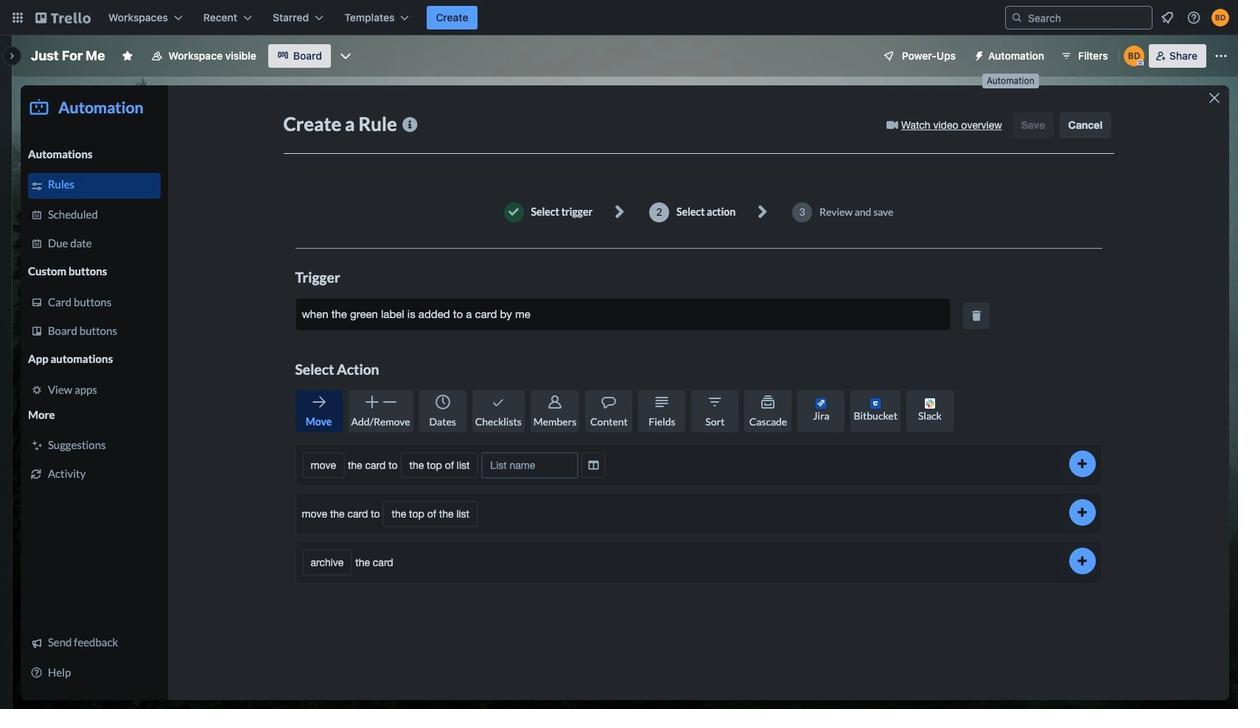 Task type: describe. For each thing, give the bounding box(es) containing it.
star or unstar board image
[[121, 50, 133, 62]]

open information menu image
[[1187, 10, 1202, 25]]

back to home image
[[35, 6, 91, 29]]

customize views image
[[338, 49, 353, 63]]

show menu image
[[1214, 49, 1229, 63]]

this member is an admin of this board. image
[[1137, 60, 1144, 66]]

0 notifications image
[[1159, 9, 1176, 27]]

Board name text field
[[24, 44, 112, 68]]



Task type: locate. For each thing, give the bounding box(es) containing it.
primary element
[[0, 0, 1238, 35]]

barb dwyer (barbdwyer3) image
[[1212, 9, 1230, 27]]

sm image
[[968, 44, 989, 65]]

search image
[[1011, 12, 1023, 24]]

Search field
[[1023, 7, 1152, 28]]

barb dwyer (barbdwyer3) image
[[1124, 46, 1145, 66]]

tooltip
[[983, 74, 1039, 88]]



Task type: vqa. For each thing, say whether or not it's contained in the screenshot.
'back to home' image
yes



